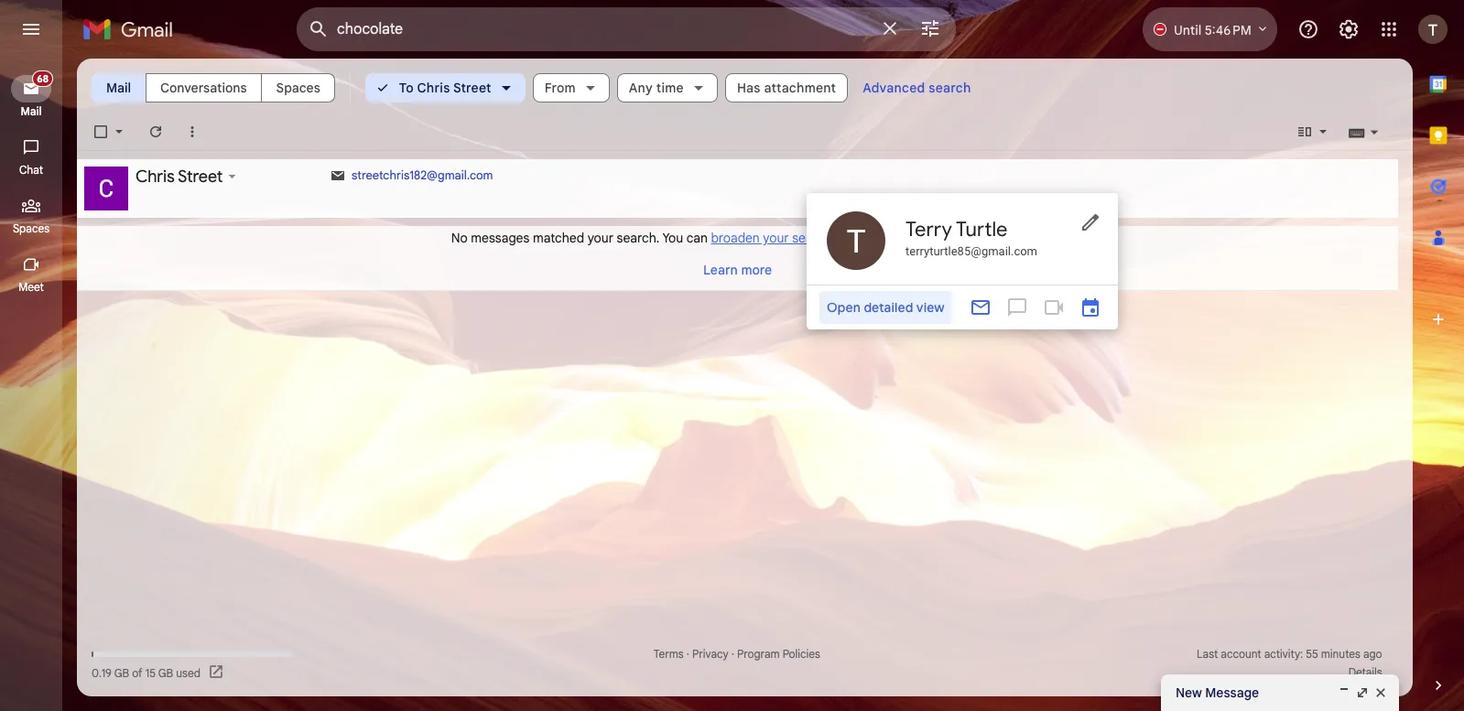Task type: vqa. For each thing, say whether or not it's contained in the screenshot.
the left STREET
yes



Task type: describe. For each thing, give the bounding box(es) containing it.
1 & from the left
[[923, 230, 932, 246]]

footer inside chris street main content
[[77, 646, 1398, 682]]

mail heading
[[0, 104, 62, 119]]

follow link to manage storage image
[[208, 664, 226, 682]]

spaces inside heading
[[13, 222, 50, 235]]

trash".
[[983, 230, 1024, 246]]

terms · privacy · program policies
[[653, 647, 820, 661]]

has attachment button
[[725, 73, 848, 103]]

refresh image
[[147, 123, 165, 141]]

program
[[737, 647, 780, 661]]

chris inside popup button
[[417, 80, 450, 96]]

to chris street button
[[365, 73, 525, 103]]

2 your from the left
[[763, 230, 789, 246]]

minimize image
[[1337, 686, 1351, 700]]

to chris street
[[399, 80, 491, 96]]

minutes
[[1321, 647, 1360, 661]]

support image
[[1297, 18, 1319, 40]]

mail inside button
[[106, 80, 131, 96]]

68 link
[[11, 71, 53, 103]]

policies
[[783, 647, 820, 661]]

chat heading
[[0, 163, 62, 178]]

15
[[145, 666, 156, 680]]

68
[[37, 72, 49, 85]]

conversations
[[160, 80, 247, 96]]

0 horizontal spatial street
[[178, 167, 223, 187]]

0 horizontal spatial search
[[792, 230, 832, 246]]

advanced search button
[[855, 71, 978, 104]]

street inside popup button
[[453, 80, 491, 96]]

chat
[[19, 163, 43, 177]]

search.
[[617, 230, 660, 246]]

none checkbox inside chris street main content
[[92, 123, 110, 141]]

search inside advanced search popup button
[[929, 80, 971, 96]]

streetchris182@gmail.com
[[352, 168, 493, 183]]

more image
[[183, 123, 201, 141]]

0.19 gb of 15 gb used
[[92, 666, 200, 680]]

chris street footer
[[136, 167, 223, 187]]

used
[[176, 666, 200, 680]]

conversations button
[[146, 71, 261, 104]]

look
[[850, 230, 874, 246]]

activity:
[[1264, 647, 1303, 661]]

settings image
[[1338, 18, 1360, 40]]

privacy link
[[692, 647, 729, 661]]

mail button
[[92, 71, 146, 104]]

meet
[[18, 280, 44, 294]]

from
[[544, 80, 576, 96]]

to
[[835, 230, 847, 246]]

no
[[451, 230, 468, 246]]

main menu image
[[20, 18, 42, 40]]

1 gb from the left
[[114, 666, 129, 680]]

of
[[132, 666, 142, 680]]

program policies link
[[737, 647, 820, 661]]

time
[[656, 80, 684, 96]]

clear search image
[[872, 10, 908, 47]]

chris street main content
[[77, 59, 1413, 697]]

new message
[[1176, 685, 1259, 701]]



Task type: locate. For each thing, give the bounding box(es) containing it.
last account activity: 55 minutes ago details
[[1197, 647, 1382, 679]]

terms
[[653, 647, 684, 661]]

street
[[453, 80, 491, 96], [178, 167, 223, 187]]

1 horizontal spatial chris
[[417, 80, 450, 96]]

& right ""mail"
[[923, 230, 932, 246]]

no messages matched your search. you can broaden your search to look in "mail & spam & trash".
[[451, 230, 1024, 246]]

1 vertical spatial chris
[[136, 167, 175, 187]]

navigation
[[0, 59, 64, 711]]

street down 'more' icon
[[178, 167, 223, 187]]

last
[[1197, 647, 1218, 661]]

spam
[[935, 230, 968, 246]]

terms link
[[653, 647, 684, 661]]

0 vertical spatial mail
[[106, 80, 131, 96]]

gb left of
[[114, 666, 129, 680]]

search left to
[[792, 230, 832, 246]]

matched
[[533, 230, 584, 246]]

account
[[1221, 647, 1261, 661]]

1 horizontal spatial your
[[763, 230, 789, 246]]

2 · from the left
[[731, 647, 734, 661]]

details
[[1348, 666, 1382, 679]]

information card element
[[807, 193, 1118, 330]]

any time
[[629, 80, 684, 96]]

your right broaden at the top of the page
[[763, 230, 789, 246]]

chris street
[[136, 167, 223, 187]]

· right terms link
[[687, 647, 689, 661]]

1 · from the left
[[687, 647, 689, 661]]

1 horizontal spatial mail
[[106, 80, 131, 96]]

spaces heading
[[0, 222, 62, 236]]

2 & from the left
[[972, 230, 981, 246]]

spaces down 'chat' heading
[[13, 222, 50, 235]]

navigation containing mail
[[0, 59, 64, 711]]

details link
[[1348, 666, 1382, 679]]

Search in mail text field
[[337, 20, 868, 38]]

advanced
[[863, 80, 925, 96]]

has
[[737, 80, 760, 96]]

55
[[1306, 647, 1318, 661]]

0 horizontal spatial ·
[[687, 647, 689, 661]]

tab list
[[1413, 59, 1464, 646]]

broaden
[[711, 230, 760, 246]]

mail down gmail image
[[106, 80, 131, 96]]

0 horizontal spatial gb
[[114, 666, 129, 680]]

1 vertical spatial spaces
[[13, 222, 50, 235]]

spaces inside button
[[276, 80, 320, 96]]

· right privacy link
[[731, 647, 734, 661]]

chris
[[417, 80, 450, 96], [136, 167, 175, 187]]

0 horizontal spatial chris
[[136, 167, 175, 187]]

1 vertical spatial mail
[[21, 104, 42, 118]]

Search in mail search field
[[297, 7, 956, 51]]

message
[[1205, 685, 1259, 701]]

0 vertical spatial chris
[[417, 80, 450, 96]]

"mail
[[891, 230, 920, 246]]

search right advanced
[[929, 80, 971, 96]]

·
[[687, 647, 689, 661], [731, 647, 734, 661]]

footer containing terms
[[77, 646, 1398, 682]]

can
[[686, 230, 708, 246]]

mail inside heading
[[21, 104, 42, 118]]

spaces down 'search in mail' image
[[276, 80, 320, 96]]

close image
[[1373, 686, 1388, 700]]

footer
[[77, 646, 1398, 682]]

meet heading
[[0, 280, 62, 295]]

1 horizontal spatial spaces
[[276, 80, 320, 96]]

advanced search options image
[[912, 10, 949, 47]]

1 horizontal spatial gb
[[158, 666, 173, 680]]

you
[[662, 230, 683, 246]]

gmail image
[[82, 11, 182, 48]]

from button
[[533, 73, 610, 103]]

gb
[[114, 666, 129, 680], [158, 666, 173, 680]]

0.19
[[92, 666, 112, 680]]

search in mail image
[[302, 13, 335, 46]]

None checkbox
[[92, 123, 110, 141]]

1 your from the left
[[588, 230, 613, 246]]

& right "spam"
[[972, 230, 981, 246]]

mail
[[106, 80, 131, 96], [21, 104, 42, 118]]

messages
[[471, 230, 530, 246]]

street right to
[[453, 80, 491, 96]]

chris right to
[[417, 80, 450, 96]]

actions image
[[223, 168, 241, 186]]

1 vertical spatial street
[[178, 167, 223, 187]]

privacy
[[692, 647, 729, 661]]

your left search.
[[588, 230, 613, 246]]

ago
[[1363, 647, 1382, 661]]

chris down refresh icon
[[136, 167, 175, 187]]

1 horizontal spatial ·
[[731, 647, 734, 661]]

0 vertical spatial spaces
[[276, 80, 320, 96]]

any
[[629, 80, 653, 96]]

0 horizontal spatial spaces
[[13, 222, 50, 235]]

1 vertical spatial search
[[792, 230, 832, 246]]

pop out image
[[1355, 686, 1370, 700]]

1 horizontal spatial &
[[972, 230, 981, 246]]

1 horizontal spatial search
[[929, 80, 971, 96]]

0 vertical spatial street
[[453, 80, 491, 96]]

advanced search
[[863, 80, 971, 96]]

0 vertical spatial search
[[929, 80, 971, 96]]

2 gb from the left
[[158, 666, 173, 680]]

spaces button
[[261, 71, 335, 104]]

in
[[878, 230, 888, 246]]

broaden your search link
[[711, 230, 832, 246]]

0 horizontal spatial your
[[588, 230, 613, 246]]

mail down the 68 link
[[21, 104, 42, 118]]

search
[[929, 80, 971, 96], [792, 230, 832, 246]]

new
[[1176, 685, 1202, 701]]

spaces
[[276, 80, 320, 96], [13, 222, 50, 235]]

toggle split pane mode image
[[1296, 123, 1314, 141]]

0 horizontal spatial mail
[[21, 104, 42, 118]]

any time button
[[617, 73, 718, 103]]

your
[[588, 230, 613, 246], [763, 230, 789, 246]]

to
[[399, 80, 414, 96]]

&
[[923, 230, 932, 246], [972, 230, 981, 246]]

0 horizontal spatial &
[[923, 230, 932, 246]]

1 horizontal spatial street
[[453, 80, 491, 96]]

gb right 15
[[158, 666, 173, 680]]

has attachment
[[737, 80, 836, 96]]

attachment
[[764, 80, 836, 96]]

select input tool image
[[1369, 125, 1380, 139]]



